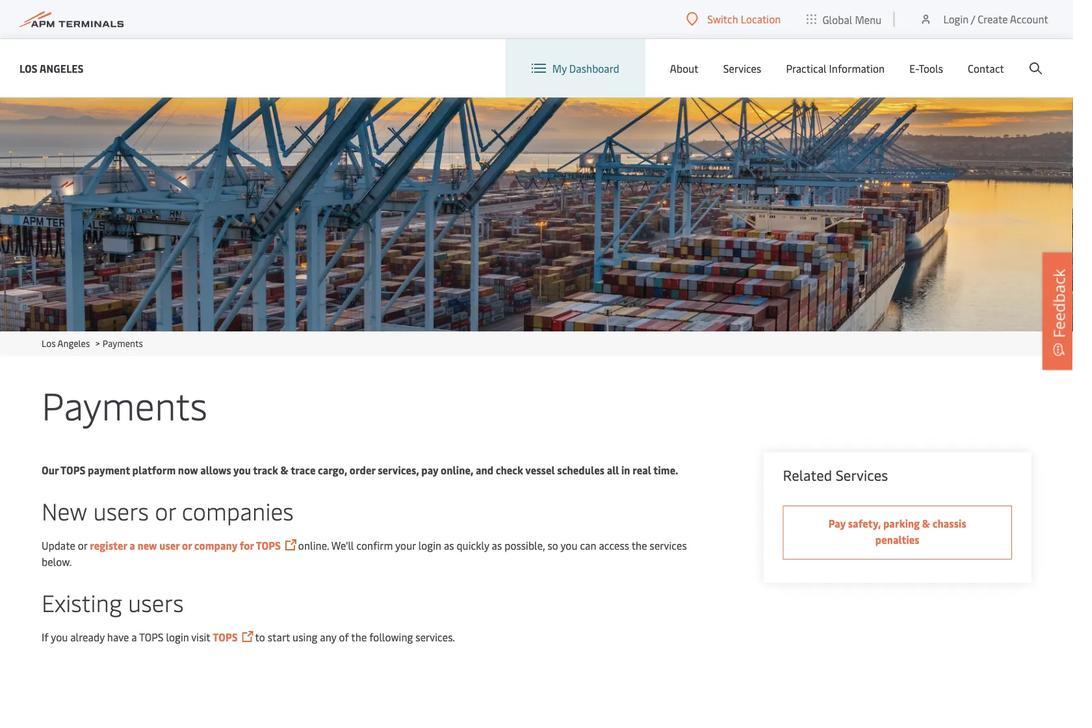 Task type: locate. For each thing, give the bounding box(es) containing it.
users for existing
[[128, 587, 184, 618]]

0 horizontal spatial you
[[51, 630, 68, 644]]

services button
[[724, 39, 762, 98]]

or right user
[[182, 539, 192, 553]]

login left visit
[[166, 630, 189, 644]]

quickly
[[457, 539, 489, 553]]

e-tools
[[910, 61, 943, 75]]

>
[[95, 337, 100, 349]]

already
[[70, 630, 105, 644]]

as
[[444, 539, 454, 553], [492, 539, 502, 553]]

or up user
[[155, 495, 176, 527]]

new users or companies
[[42, 495, 294, 527]]

real
[[633, 463, 652, 477]]

all
[[607, 463, 619, 477]]

1 horizontal spatial &
[[923, 517, 931, 531]]

of
[[339, 630, 349, 644]]

as right quickly
[[492, 539, 502, 553]]

login inside online. we'll confirm your login as quickly as possible, so you can access the services below.
[[419, 539, 442, 553]]

pay
[[829, 517, 846, 531]]

0 vertical spatial users
[[93, 495, 149, 527]]

0 horizontal spatial as
[[444, 539, 454, 553]]

below.
[[42, 555, 72, 569]]

schedules
[[557, 463, 605, 477]]

if
[[42, 630, 49, 644]]

safety,
[[848, 517, 881, 531]]

feedback
[[1048, 269, 1070, 338]]

1 horizontal spatial as
[[492, 539, 502, 553]]

0 vertical spatial the
[[632, 539, 647, 553]]

as left quickly
[[444, 539, 454, 553]]

/
[[971, 12, 976, 26]]

e-
[[910, 61, 919, 75]]

1 vertical spatial the
[[351, 630, 367, 644]]

switch location
[[708, 12, 781, 26]]

1 horizontal spatial los
[[42, 337, 56, 349]]

my dashboard button
[[532, 39, 620, 98]]

los for los angeles
[[20, 61, 37, 75]]

switch location button
[[687, 12, 781, 26]]

pay
[[422, 463, 439, 477]]

my
[[553, 61, 567, 75]]

0 vertical spatial login
[[419, 539, 442, 553]]

services
[[724, 61, 762, 75], [836, 466, 888, 485]]

or right update
[[78, 539, 87, 553]]

los
[[20, 61, 37, 75], [42, 337, 56, 349]]

0 vertical spatial angeles
[[39, 61, 84, 75]]

account
[[1010, 12, 1049, 26]]

0 horizontal spatial the
[[351, 630, 367, 644]]

e-tools button
[[910, 39, 943, 98]]

login
[[419, 539, 442, 553], [166, 630, 189, 644]]

and
[[476, 463, 494, 477]]

company
[[194, 539, 237, 553]]

0 vertical spatial &
[[281, 463, 289, 477]]

a left new
[[130, 539, 135, 553]]

login
[[944, 12, 969, 26]]

parking
[[884, 517, 920, 531]]

1 horizontal spatial login
[[419, 539, 442, 553]]

0 vertical spatial los
[[20, 61, 37, 75]]

login right 'your'
[[419, 539, 442, 553]]

to start using any of the following services.
[[255, 630, 455, 644]]

users
[[93, 495, 149, 527], [128, 587, 184, 618]]

you right if at the bottom of the page
[[51, 630, 68, 644]]

angeles for los angeles
[[39, 61, 84, 75]]

angeles for los angeles > payments
[[58, 337, 90, 349]]

our
[[42, 463, 59, 477]]

1 horizontal spatial you
[[233, 463, 251, 477]]

so
[[548, 539, 558, 553]]

users up 'if you already have a tops login visit'
[[128, 587, 184, 618]]

1 vertical spatial users
[[128, 587, 184, 618]]

order
[[350, 463, 376, 477]]

new
[[137, 539, 157, 553]]

tops right our
[[61, 463, 86, 477]]

platform
[[132, 463, 176, 477]]

global menu button
[[794, 0, 895, 39]]

online,
[[441, 463, 474, 477]]

0 horizontal spatial services
[[724, 61, 762, 75]]

2 horizontal spatial or
[[182, 539, 192, 553]]

0 vertical spatial payments
[[103, 337, 143, 349]]

global
[[823, 12, 853, 26]]

a right have
[[132, 630, 137, 644]]

& left chassis
[[923, 517, 931, 531]]

users up register at the left of the page
[[93, 495, 149, 527]]

1 vertical spatial angeles
[[58, 337, 90, 349]]

you left track
[[233, 463, 251, 477]]

& left trace
[[281, 463, 289, 477]]

1 vertical spatial los
[[42, 337, 56, 349]]

services up the safety,
[[836, 466, 888, 485]]

2 horizontal spatial you
[[561, 539, 578, 553]]

0 vertical spatial los angeles link
[[20, 60, 84, 76]]

0 horizontal spatial login
[[166, 630, 189, 644]]

angeles
[[39, 61, 84, 75], [58, 337, 90, 349]]

users for new
[[93, 495, 149, 527]]

los for los angeles > payments
[[42, 337, 56, 349]]

a
[[130, 539, 135, 553], [132, 630, 137, 644]]

tops
[[61, 463, 86, 477], [256, 539, 281, 553], [139, 630, 164, 644], [213, 630, 238, 644]]

check
[[496, 463, 523, 477]]

1 vertical spatial &
[[923, 517, 931, 531]]

services down switch location
[[724, 61, 762, 75]]

can
[[580, 539, 597, 553]]

1 vertical spatial you
[[561, 539, 578, 553]]

1 vertical spatial payments
[[42, 379, 207, 430]]

2 vertical spatial you
[[51, 630, 68, 644]]

you right so
[[561, 539, 578, 553]]

los angeles link
[[20, 60, 84, 76], [42, 337, 90, 349]]

or
[[155, 495, 176, 527], [78, 539, 87, 553], [182, 539, 192, 553]]

allows
[[200, 463, 231, 477]]

1 vertical spatial services
[[836, 466, 888, 485]]

the
[[632, 539, 647, 553], [351, 630, 367, 644]]

0 horizontal spatial los
[[20, 61, 37, 75]]

companies
[[182, 495, 294, 527]]

the right access at the bottom right of the page
[[632, 539, 647, 553]]

1 horizontal spatial the
[[632, 539, 647, 553]]

the right the of
[[351, 630, 367, 644]]

tools
[[919, 61, 943, 75]]

& inside pay safety, parking & chassis penalties
[[923, 517, 931, 531]]

1 vertical spatial login
[[166, 630, 189, 644]]

if you already have a tops login visit
[[42, 630, 213, 644]]



Task type: describe. For each thing, give the bounding box(es) containing it.
0 horizontal spatial &
[[281, 463, 289, 477]]

pay safety, parking & chassis penalties link
[[783, 506, 1012, 560]]

los angeles > payments
[[42, 337, 143, 349]]

1 horizontal spatial or
[[155, 495, 176, 527]]

your
[[395, 539, 416, 553]]

have
[[107, 630, 129, 644]]

access
[[599, 539, 630, 553]]

services,
[[378, 463, 419, 477]]

practical
[[786, 61, 827, 75]]

0 vertical spatial services
[[724, 61, 762, 75]]

0 horizontal spatial or
[[78, 539, 87, 553]]

la-online services image
[[0, 98, 1074, 332]]

register
[[90, 539, 127, 553]]

to
[[255, 630, 265, 644]]

contact button
[[968, 39, 1005, 98]]

related
[[783, 466, 833, 485]]

1 horizontal spatial services
[[836, 466, 888, 485]]

vessel
[[526, 463, 555, 477]]

tops right have
[[139, 630, 164, 644]]

about
[[670, 61, 699, 75]]

existing
[[42, 587, 122, 618]]

information
[[829, 61, 885, 75]]

using
[[293, 630, 318, 644]]

in
[[622, 463, 630, 477]]

possible,
[[505, 539, 545, 553]]

services
[[650, 539, 687, 553]]

menu
[[855, 12, 882, 26]]

the inside online. we'll confirm your login as quickly as possible, so you can access the services below.
[[632, 539, 647, 553]]

global menu
[[823, 12, 882, 26]]

pay safety, parking & chassis penalties
[[829, 517, 967, 547]]

update or
[[42, 539, 90, 553]]

new
[[42, 495, 87, 527]]

1 as from the left
[[444, 539, 454, 553]]

following
[[369, 630, 413, 644]]

0 vertical spatial you
[[233, 463, 251, 477]]

existing users
[[42, 587, 184, 618]]

los angeles
[[20, 61, 84, 75]]

cargo,
[[318, 463, 347, 477]]

online. we'll confirm your login as quickly as possible, so you can access the services below.
[[42, 539, 687, 569]]

confirm
[[357, 539, 393, 553]]

tops link
[[213, 630, 238, 644]]

time.
[[654, 463, 678, 477]]

0 vertical spatial a
[[130, 539, 135, 553]]

location
[[741, 12, 781, 26]]

dashboard
[[569, 61, 620, 75]]

for
[[240, 539, 254, 553]]

visit
[[191, 630, 210, 644]]

1 vertical spatial a
[[132, 630, 137, 644]]

create
[[978, 12, 1008, 26]]

about button
[[670, 39, 699, 98]]

practical information
[[786, 61, 885, 75]]

payment
[[88, 463, 130, 477]]

trace
[[291, 463, 316, 477]]

tops right for
[[256, 539, 281, 553]]

update
[[42, 539, 75, 553]]

my dashboard
[[553, 61, 620, 75]]

register a new user or company for tops link
[[90, 539, 281, 553]]

contact
[[968, 61, 1005, 75]]

1 vertical spatial los angeles link
[[42, 337, 90, 349]]

practical information button
[[786, 39, 885, 98]]

chassis
[[933, 517, 967, 531]]

you inside online. we'll confirm your login as quickly as possible, so you can access the services below.
[[561, 539, 578, 553]]

login / create account
[[944, 12, 1049, 26]]

we'll
[[331, 539, 354, 553]]

related services
[[783, 466, 888, 485]]

services.
[[416, 630, 455, 644]]

now
[[178, 463, 198, 477]]

switch
[[708, 12, 739, 26]]

2 as from the left
[[492, 539, 502, 553]]

our tops payment platform now allows you track & trace cargo, order services, pay online, and check vessel schedules all in real time.
[[42, 463, 680, 477]]

login / create account link
[[920, 0, 1049, 38]]

register a new user or company for tops
[[90, 539, 281, 553]]

start
[[268, 630, 290, 644]]

user
[[159, 539, 180, 553]]

online.
[[298, 539, 329, 553]]

any
[[320, 630, 336, 644]]

tops right visit
[[213, 630, 238, 644]]

penalties
[[876, 533, 920, 547]]

feedback button
[[1043, 253, 1074, 370]]



Task type: vqa. For each thing, say whether or not it's contained in the screenshot.
the angeles associated with Los Angeles
yes



